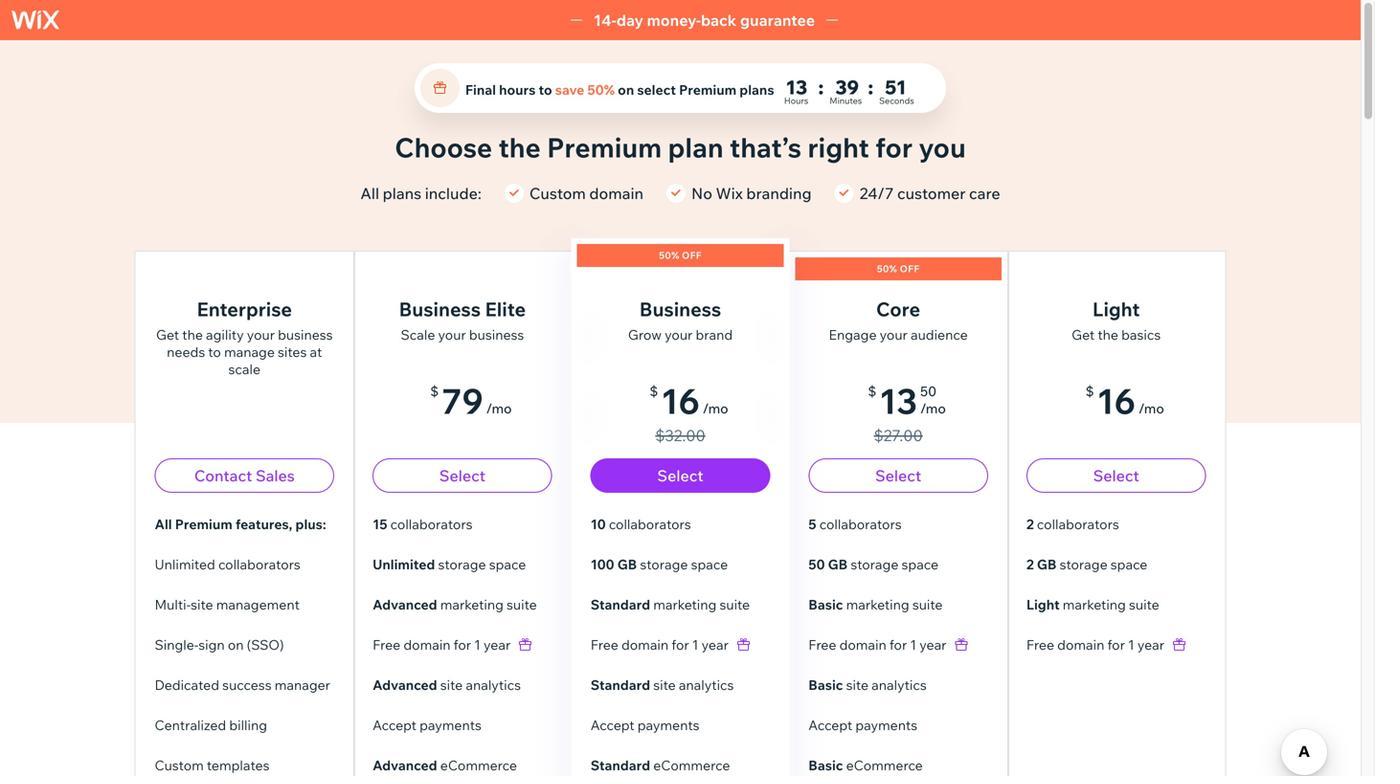 Task type: describe. For each thing, give the bounding box(es) containing it.
1 accept payments from the left
[[373, 717, 482, 734]]

minutes
[[830, 95, 862, 106]]

unlimited for unlimited collaborators
[[155, 556, 215, 573]]

1 vertical spatial 50%
[[659, 249, 679, 261]]

50 inside $ 13 50 /mo $27.00
[[920, 383, 937, 400]]

15 collaborators
[[373, 516, 473, 533]]

sales
[[256, 466, 295, 485]]

3 select button from the left
[[808, 459, 988, 493]]

site for advanced
[[440, 677, 463, 694]]

2 gb storage space
[[1026, 556, 1148, 573]]

dedicated success manager
[[155, 677, 330, 694]]

1 space from the left
[[489, 556, 526, 573]]

5
[[808, 516, 816, 533]]

dedicated
[[155, 677, 219, 694]]

elite
[[485, 297, 526, 321]]

guarantee
[[740, 11, 815, 30]]

space for 2 gb storage space
[[1111, 556, 1148, 573]]

standard for ecommerce
[[591, 757, 650, 774]]

marketing for standard
[[653, 597, 717, 613]]

single-sign on (sso)
[[155, 637, 284, 654]]

business for grow
[[639, 297, 721, 321]]

51 seconds
[[879, 75, 914, 106]]

site for basic
[[846, 677, 869, 694]]

0 horizontal spatial 50
[[808, 556, 825, 573]]

2 select button from the left
[[591, 459, 770, 493]]

ecommerce for standard ecommerce
[[653, 757, 730, 774]]

custom templates
[[155, 757, 270, 774]]

79
[[442, 379, 483, 423]]

100 gb storage space
[[591, 556, 728, 573]]

2 1 from the left
[[692, 637, 699, 654]]

$ for $ 16 /mo $32.00
[[650, 383, 658, 400]]

24/7
[[860, 184, 894, 203]]

16 for $ 16 /mo
[[1097, 379, 1136, 423]]

your inside enterprise get the agility your business needs to manage sites at scale
[[247, 327, 275, 343]]

analytics for standard site analytics
[[679, 677, 734, 694]]

standard marketing suite
[[591, 597, 750, 613]]

engage
[[829, 327, 877, 343]]

for down the light marketing suite
[[1107, 637, 1125, 654]]

wix
[[716, 184, 743, 203]]

templates
[[207, 757, 270, 774]]

2 for 2
[[1026, 516, 1034, 533]]

10 collaborators
[[591, 516, 691, 533]]

standard ecommerce
[[591, 757, 730, 774]]

your inside core engage your audience
[[880, 327, 908, 343]]

$ 79 /mo
[[430, 379, 512, 423]]

ecommerce for advanced ecommerce
[[440, 757, 517, 774]]

5 collaborators
[[808, 516, 902, 533]]

sites
[[278, 344, 307, 361]]

basics
[[1121, 327, 1161, 343]]

contact sales
[[194, 466, 295, 485]]

$ for $ 16 /mo
[[1085, 383, 1094, 400]]

to inside enterprise get the agility your business needs to manage sites at scale
[[208, 344, 221, 361]]

2 payments from the left
[[637, 717, 700, 734]]

100
[[591, 556, 614, 573]]

2 collaborators
[[1026, 516, 1119, 533]]

basic for site analytics
[[808, 677, 843, 694]]

features,
[[236, 516, 292, 533]]

select for fourth select button from left
[[1093, 466, 1139, 485]]

all for all plans include:
[[360, 184, 379, 203]]

14-
[[594, 11, 616, 30]]

1 accept from the left
[[373, 717, 417, 734]]

1 payments from the left
[[420, 717, 482, 734]]

care
[[969, 184, 1000, 203]]

that's
[[730, 131, 802, 164]]

basic ecommerce
[[808, 757, 923, 774]]

customer
[[897, 184, 966, 203]]

select for third select button from right
[[657, 466, 703, 485]]

basic for marketing suite
[[808, 597, 843, 613]]

space for 50 gb storage space
[[902, 556, 939, 573]]

1 select button from the left
[[373, 459, 552, 493]]

custom domain
[[529, 184, 643, 203]]

16 for $ 16 /mo $32.00
[[661, 379, 700, 423]]

contact sales button
[[155, 459, 334, 493]]

3 accept from the left
[[808, 717, 852, 734]]

$ 16 /mo $32.00
[[650, 379, 728, 445]]

domain down "choose the premium plan that's right for you"
[[589, 184, 643, 203]]

agility
[[206, 327, 244, 343]]

get for light
[[1072, 327, 1095, 343]]

$ 13 50 /mo $27.00
[[868, 379, 946, 445]]

2 accept payments from the left
[[591, 717, 700, 734]]

custom for custom templates
[[155, 757, 204, 774]]

3 free domain for 1 year from the left
[[808, 637, 946, 654]]

management
[[216, 597, 300, 613]]

domain up advanced site analytics
[[403, 637, 451, 654]]

39
[[835, 75, 859, 99]]

light get the basics
[[1072, 297, 1161, 343]]

multi-
[[155, 597, 191, 613]]

marketing for light
[[1063, 597, 1126, 613]]

include:
[[425, 184, 482, 203]]

$ for $ 79 /mo
[[430, 383, 439, 400]]

centralized billing
[[155, 717, 267, 734]]

collaborators up management
[[218, 556, 300, 573]]

enterprise get the agility your business needs to manage sites at scale
[[156, 297, 333, 378]]

scale
[[401, 327, 435, 343]]

$ 16 /mo
[[1085, 379, 1164, 423]]

2 horizontal spatial premium
[[679, 81, 736, 98]]

collaborators for 5
[[819, 516, 902, 533]]

2 accept from the left
[[591, 717, 634, 734]]

4 1 from the left
[[1128, 637, 1134, 654]]

custom for custom domain
[[529, 184, 586, 203]]

business for elite
[[399, 297, 481, 321]]

1 vertical spatial off
[[900, 263, 920, 275]]

space for 100 gb storage space
[[691, 556, 728, 573]]

1 free from the left
[[373, 637, 400, 654]]

13 inside $ 13 50 /mo $27.00
[[879, 379, 917, 423]]

you
[[919, 131, 966, 164]]

storage for 50 gb
[[851, 556, 899, 573]]

single-
[[155, 637, 198, 654]]

advanced marketing suite
[[373, 597, 537, 613]]

$27.00
[[874, 426, 923, 445]]

no
[[691, 184, 712, 203]]

unlimited for unlimited storage space
[[373, 556, 435, 573]]

get for enterprise
[[156, 327, 179, 343]]

1 horizontal spatial 50% off
[[877, 263, 920, 275]]

for down seconds at the top right of page
[[875, 131, 913, 164]]

gb for 100 gb
[[617, 556, 637, 573]]

(sso)
[[247, 637, 284, 654]]

money-
[[647, 11, 701, 30]]

marketing for basic
[[846, 597, 909, 613]]

all premium features, plus:
[[155, 516, 326, 533]]

choose
[[395, 131, 492, 164]]

core engage your audience
[[829, 297, 968, 343]]

1 : from the left
[[818, 75, 824, 99]]

unlimited storage space
[[373, 556, 526, 573]]

advanced for site analytics
[[373, 677, 437, 694]]

unlimited collaborators
[[155, 556, 300, 573]]

4 select button from the left
[[1026, 459, 1206, 493]]

business inside business elite scale your business
[[469, 327, 524, 343]]

day
[[616, 11, 643, 30]]

basic site analytics
[[808, 677, 927, 694]]

2 vertical spatial premium
[[175, 516, 233, 533]]



Task type: locate. For each thing, give the bounding box(es) containing it.
collaborators for 2
[[1037, 516, 1119, 533]]

0 vertical spatial off
[[682, 249, 702, 261]]

select button up 2 collaborators
[[1026, 459, 1206, 493]]

storage up the light marketing suite
[[1060, 556, 1108, 573]]

13 hours
[[784, 75, 808, 106]]

4 select from the left
[[1093, 466, 1139, 485]]

audience
[[911, 327, 968, 343]]

$ inside the $ 16 /mo $32.00
[[650, 383, 658, 400]]

free domain for 1 year up advanced site analytics
[[373, 637, 511, 654]]

0 horizontal spatial gb
[[617, 556, 637, 573]]

advanced for marketing suite
[[373, 597, 437, 613]]

10
[[591, 516, 606, 533]]

1 vertical spatial advanced
[[373, 677, 437, 694]]

1 horizontal spatial get
[[1072, 327, 1095, 343]]

50% right save
[[587, 81, 615, 98]]

storage up advanced marketing suite
[[438, 556, 486, 573]]

light for light get the basics
[[1092, 297, 1140, 321]]

select for second select button from the right
[[875, 466, 921, 485]]

3 basic from the top
[[808, 757, 843, 774]]

light marketing suite
[[1026, 597, 1159, 613]]

at
[[310, 344, 322, 361]]

business inside enterprise get the agility your business needs to manage sites at scale
[[278, 327, 333, 343]]

0 vertical spatial 2
[[1026, 516, 1034, 533]]

marketing for advanced
[[440, 597, 504, 613]]

suite down unlimited storage space
[[507, 597, 537, 613]]

1 horizontal spatial gb
[[828, 556, 848, 573]]

4 marketing from the left
[[1063, 597, 1126, 613]]

0 horizontal spatial business
[[278, 327, 333, 343]]

2 up "2 gb storage space"
[[1026, 516, 1034, 533]]

select button down the '$32.00'
[[591, 459, 770, 493]]

site up sign
[[191, 597, 213, 613]]

collaborators up 50 gb storage space
[[819, 516, 902, 533]]

3 marketing from the left
[[846, 597, 909, 613]]

year down advanced marketing suite
[[484, 637, 511, 654]]

for
[[875, 131, 913, 164], [454, 637, 471, 654], [672, 637, 689, 654], [889, 637, 907, 654], [1107, 637, 1125, 654]]

0 horizontal spatial custom
[[155, 757, 204, 774]]

2 horizontal spatial the
[[1098, 327, 1118, 343]]

2 horizontal spatial 50%
[[877, 263, 897, 275]]

2 business from the left
[[639, 297, 721, 321]]

the down hours
[[498, 131, 541, 164]]

plans
[[739, 81, 774, 98], [383, 184, 421, 203]]

$
[[430, 383, 439, 400], [650, 383, 658, 400], [868, 383, 876, 400], [1085, 383, 1094, 400]]

business inside business grow your brand
[[639, 297, 721, 321]]

4 free from the left
[[1026, 637, 1054, 654]]

1 analytics from the left
[[466, 677, 521, 694]]

1 your from the left
[[247, 327, 275, 343]]

for down standard marketing suite
[[672, 637, 689, 654]]

2 select from the left
[[657, 466, 703, 485]]

50 gb storage space
[[808, 556, 939, 573]]

1 marketing from the left
[[440, 597, 504, 613]]

accept up standard ecommerce
[[591, 717, 634, 734]]

1 16 from the left
[[661, 379, 700, 423]]

1 vertical spatial standard
[[591, 677, 650, 694]]

final
[[465, 81, 496, 98]]

0 vertical spatial custom
[[529, 184, 586, 203]]

1 horizontal spatial ecommerce
[[653, 757, 730, 774]]

1 vertical spatial 2
[[1026, 556, 1034, 573]]

3 analytics from the left
[[872, 677, 927, 694]]

2 advanced from the top
[[373, 677, 437, 694]]

standard for site analytics
[[591, 677, 650, 694]]

storage for 100 gb
[[640, 556, 688, 573]]

free domain for 1 year down the light marketing suite
[[1026, 637, 1164, 654]]

advanced
[[373, 597, 437, 613], [373, 677, 437, 694], [373, 757, 437, 774]]

collaborators up the 100 gb storage space
[[609, 516, 691, 533]]

16
[[661, 379, 700, 423], [1097, 379, 1136, 423]]

business up at
[[278, 327, 333, 343]]

year down the light marketing suite
[[1137, 637, 1164, 654]]

0 vertical spatial 50%
[[587, 81, 615, 98]]

collaborators up "2 gb storage space"
[[1037, 516, 1119, 533]]

2 vertical spatial standard
[[591, 757, 650, 774]]

2 $ from the left
[[650, 383, 658, 400]]

1 advanced from the top
[[373, 597, 437, 613]]

1 horizontal spatial 13
[[879, 379, 917, 423]]

for down advanced marketing suite
[[454, 637, 471, 654]]

/mo for $ 16 /mo
[[1139, 400, 1164, 417]]

site for multi-
[[191, 597, 213, 613]]

0 vertical spatial plans
[[739, 81, 774, 98]]

0 vertical spatial 50
[[920, 383, 937, 400]]

2 horizontal spatial accept
[[808, 717, 852, 734]]

2 storage from the left
[[640, 556, 688, 573]]

3 year from the left
[[919, 637, 946, 654]]

4 free domain for 1 year from the left
[[1026, 637, 1164, 654]]

16 inside the $ 16 /mo $32.00
[[661, 379, 700, 423]]

plans left 'include:' at left
[[383, 184, 421, 203]]

gb
[[617, 556, 637, 573], [828, 556, 848, 573], [1037, 556, 1057, 573]]

the left basics
[[1098, 327, 1118, 343]]

2 analytics from the left
[[679, 677, 734, 694]]

1 horizontal spatial all
[[360, 184, 379, 203]]

suite for standard marketing suite
[[720, 597, 750, 613]]

0 horizontal spatial 13
[[786, 75, 807, 99]]

1 vertical spatial 50
[[808, 556, 825, 573]]

0 vertical spatial 50% off
[[659, 249, 702, 261]]

standard
[[591, 597, 650, 613], [591, 677, 650, 694], [591, 757, 650, 774]]

premium right select
[[679, 81, 736, 98]]

select button
[[373, 459, 552, 493], [591, 459, 770, 493], [808, 459, 988, 493], [1026, 459, 1206, 493]]

24/7 customer care
[[860, 184, 1000, 203]]

3 $ from the left
[[868, 383, 876, 400]]

/mo up $27.00
[[920, 400, 946, 417]]

marketing down the 100 gb storage space
[[653, 597, 717, 613]]

1 suite from the left
[[507, 597, 537, 613]]

final hours to save 50% on select premium plans
[[465, 81, 774, 98]]

plus:
[[295, 516, 326, 533]]

3 gb from the left
[[1037, 556, 1057, 573]]

50 down 5
[[808, 556, 825, 573]]

your inside business elite scale your business
[[438, 327, 466, 343]]

site for standard
[[653, 677, 676, 694]]

0 horizontal spatial accept
[[373, 717, 417, 734]]

0 horizontal spatial the
[[182, 327, 203, 343]]

standard down 100
[[591, 597, 650, 613]]

3 /mo from the left
[[920, 400, 946, 417]]

space up basic marketing suite
[[902, 556, 939, 573]]

centralized
[[155, 717, 226, 734]]

1 horizontal spatial to
[[539, 81, 552, 98]]

2 horizontal spatial accept payments
[[808, 717, 917, 734]]

: right 13 hours on the right top
[[818, 75, 824, 99]]

advanced site analytics
[[373, 677, 521, 694]]

ecommerce down basic site analytics
[[846, 757, 923, 774]]

3 1 from the left
[[910, 637, 916, 654]]

business inside business elite scale your business
[[399, 297, 481, 321]]

2 vertical spatial 50%
[[877, 263, 897, 275]]

1 vertical spatial premium
[[547, 131, 662, 164]]

for down basic marketing suite
[[889, 637, 907, 654]]

to left save
[[539, 81, 552, 98]]

1 down advanced marketing suite
[[474, 637, 481, 654]]

1 vertical spatial basic
[[808, 677, 843, 694]]

accept up 'advanced ecommerce'
[[373, 717, 417, 734]]

/mo for $ 79 /mo
[[486, 400, 512, 417]]

0 horizontal spatial 50%
[[587, 81, 615, 98]]

light up basics
[[1092, 297, 1140, 321]]

2 horizontal spatial gb
[[1037, 556, 1057, 573]]

1 down the light marketing suite
[[1128, 637, 1134, 654]]

domain down the light marketing suite
[[1057, 637, 1104, 654]]

standard site analytics
[[591, 677, 734, 694]]

domain up basic site analytics
[[839, 637, 886, 654]]

basic down basic site analytics
[[808, 757, 843, 774]]

all plans include:
[[360, 184, 482, 203]]

2 for 2 gb
[[1026, 556, 1034, 573]]

2 basic from the top
[[808, 677, 843, 694]]

15
[[373, 516, 387, 533]]

0 vertical spatial advanced
[[373, 597, 437, 613]]

4 suite from the left
[[1129, 597, 1159, 613]]

1 down basic marketing suite
[[910, 637, 916, 654]]

basic up basic ecommerce
[[808, 677, 843, 694]]

unlimited up multi-
[[155, 556, 215, 573]]

4 year from the left
[[1137, 637, 1164, 654]]

13 inside 13 hours
[[786, 75, 807, 99]]

unlimited down 15 collaborators
[[373, 556, 435, 573]]

your right grow
[[665, 327, 693, 343]]

the for light
[[1098, 327, 1118, 343]]

1 horizontal spatial payments
[[637, 717, 700, 734]]

2 your from the left
[[438, 327, 466, 343]]

domain up standard site analytics
[[621, 637, 669, 654]]

0 horizontal spatial unlimited
[[155, 556, 215, 573]]

50% off up core
[[877, 263, 920, 275]]

space
[[489, 556, 526, 573], [691, 556, 728, 573], [902, 556, 939, 573], [1111, 556, 1148, 573]]

on right sign
[[228, 637, 244, 654]]

marketing down "2 gb storage space"
[[1063, 597, 1126, 613]]

analytics for advanced site analytics
[[466, 677, 521, 694]]

0 vertical spatial basic
[[808, 597, 843, 613]]

4 space from the left
[[1111, 556, 1148, 573]]

0 horizontal spatial 50% off
[[659, 249, 702, 261]]

basic
[[808, 597, 843, 613], [808, 677, 843, 694], [808, 757, 843, 774]]

0 horizontal spatial plans
[[383, 184, 421, 203]]

1 vertical spatial all
[[155, 516, 172, 533]]

0 horizontal spatial :
[[818, 75, 824, 99]]

save
[[555, 81, 584, 98]]

$ inside $ 16 /mo
[[1085, 383, 1094, 400]]

1 horizontal spatial the
[[498, 131, 541, 164]]

3 space from the left
[[902, 556, 939, 573]]

3 ecommerce from the left
[[846, 757, 923, 774]]

off down no
[[682, 249, 702, 261]]

site up basic ecommerce
[[846, 677, 869, 694]]

1 gb from the left
[[617, 556, 637, 573]]

gb down 5 collaborators
[[828, 556, 848, 573]]

free up standard site analytics
[[591, 637, 618, 654]]

1 1 from the left
[[474, 637, 481, 654]]

year down standard marketing suite
[[702, 637, 729, 654]]

50
[[920, 383, 937, 400], [808, 556, 825, 573]]

your inside business grow your brand
[[665, 327, 693, 343]]

manage
[[224, 344, 275, 361]]

1 horizontal spatial accept
[[591, 717, 634, 734]]

light for light marketing suite
[[1026, 597, 1060, 613]]

get inside enterprise get the agility your business needs to manage sites at scale
[[156, 327, 179, 343]]

analytics down standard marketing suite
[[679, 677, 734, 694]]

1 horizontal spatial light
[[1092, 297, 1140, 321]]

0 horizontal spatial business
[[399, 297, 481, 321]]

gb for 2 gb
[[1037, 556, 1057, 573]]

39 minutes :
[[830, 75, 873, 106]]

/mo for $ 16 /mo $32.00
[[703, 400, 728, 417]]

0 horizontal spatial to
[[208, 344, 221, 361]]

$ inside $ 79 /mo
[[430, 383, 439, 400]]

1 vertical spatial plans
[[383, 184, 421, 203]]

2 horizontal spatial ecommerce
[[846, 757, 923, 774]]

1 horizontal spatial :
[[868, 75, 873, 99]]

1 horizontal spatial business
[[469, 327, 524, 343]]

premium
[[679, 81, 736, 98], [547, 131, 662, 164], [175, 516, 233, 533]]

site
[[191, 597, 213, 613], [440, 677, 463, 694], [653, 677, 676, 694], [846, 677, 869, 694]]

3 standard from the top
[[591, 757, 650, 774]]

ecommerce down advanced site analytics
[[440, 757, 517, 774]]

/mo inside $ 79 /mo
[[486, 400, 512, 417]]

0 vertical spatial light
[[1092, 297, 1140, 321]]

custom
[[529, 184, 586, 203], [155, 757, 204, 774]]

1 unlimited from the left
[[155, 556, 215, 573]]

3 storage from the left
[[851, 556, 899, 573]]

4 /mo from the left
[[1139, 400, 1164, 417]]

space up advanced marketing suite
[[489, 556, 526, 573]]

get
[[156, 327, 179, 343], [1072, 327, 1095, 343]]

3 select from the left
[[875, 466, 921, 485]]

success
[[222, 677, 272, 694]]

0 vertical spatial on
[[618, 81, 634, 98]]

1 get from the left
[[156, 327, 179, 343]]

storage
[[438, 556, 486, 573], [640, 556, 688, 573], [851, 556, 899, 573], [1060, 556, 1108, 573]]

grow
[[628, 327, 662, 343]]

standard for marketing suite
[[591, 597, 650, 613]]

2 free from the left
[[591, 637, 618, 654]]

business
[[399, 297, 481, 321], [639, 297, 721, 321]]

0 vertical spatial premium
[[679, 81, 736, 98]]

all for all premium features, plus:
[[155, 516, 172, 533]]

3 suite from the left
[[912, 597, 943, 613]]

1 vertical spatial 13
[[879, 379, 917, 423]]

2 : from the left
[[868, 75, 873, 99]]

$ up $27.00
[[868, 383, 876, 400]]

2 ecommerce from the left
[[653, 757, 730, 774]]

light down "2 gb storage space"
[[1026, 597, 1060, 613]]

hours
[[784, 95, 808, 106]]

16 down basics
[[1097, 379, 1136, 423]]

unlimited
[[155, 556, 215, 573], [373, 556, 435, 573]]

$ for $ 13 50 /mo $27.00
[[868, 383, 876, 400]]

1 horizontal spatial business
[[639, 297, 721, 321]]

select button down $27.00
[[808, 459, 988, 493]]

ecommerce for basic ecommerce
[[846, 757, 923, 774]]

$ left 79
[[430, 383, 439, 400]]

standard down standard site analytics
[[591, 757, 650, 774]]

2 gb from the left
[[828, 556, 848, 573]]

2 vertical spatial advanced
[[373, 757, 437, 774]]

1 horizontal spatial 50
[[920, 383, 937, 400]]

0 horizontal spatial analytics
[[466, 677, 521, 694]]

14-day money-back guarantee
[[594, 11, 815, 30]]

2 2 from the top
[[1026, 556, 1034, 573]]

site up standard ecommerce
[[653, 677, 676, 694]]

payments down basic site analytics
[[855, 717, 917, 734]]

light inside light get the basics
[[1092, 297, 1140, 321]]

business up brand
[[639, 297, 721, 321]]

1 horizontal spatial custom
[[529, 184, 586, 203]]

billing
[[229, 717, 267, 734]]

your up manage
[[247, 327, 275, 343]]

suite down 50 gb storage space
[[912, 597, 943, 613]]

2 horizontal spatial payments
[[855, 717, 917, 734]]

1 storage from the left
[[438, 556, 486, 573]]

select up 15 collaborators
[[439, 466, 485, 485]]

off
[[682, 249, 702, 261], [900, 263, 920, 275]]

advanced for ecommerce
[[373, 757, 437, 774]]

1 free domain for 1 year from the left
[[373, 637, 511, 654]]

1 horizontal spatial plans
[[739, 81, 774, 98]]

4 your from the left
[[880, 327, 908, 343]]

1 horizontal spatial analytics
[[679, 677, 734, 694]]

advanced ecommerce
[[373, 757, 517, 774]]

1 horizontal spatial 16
[[1097, 379, 1136, 423]]

scale
[[228, 361, 261, 378]]

seconds
[[879, 95, 914, 106]]

sign
[[198, 637, 225, 654]]

the inside light get the basics
[[1098, 327, 1118, 343]]

off up core
[[900, 263, 920, 275]]

1 business from the left
[[399, 297, 481, 321]]

3 advanced from the top
[[373, 757, 437, 774]]

1 $ from the left
[[430, 383, 439, 400]]

the for enterprise
[[182, 327, 203, 343]]

free domain for 1 year down basic marketing suite
[[808, 637, 946, 654]]

select for 1st select button from left
[[439, 466, 485, 485]]

the inside enterprise get the agility your business needs to manage sites at scale
[[182, 327, 203, 343]]

1 vertical spatial 50% off
[[877, 263, 920, 275]]

1 vertical spatial custom
[[155, 757, 204, 774]]

payments
[[420, 717, 482, 734], [637, 717, 700, 734], [855, 717, 917, 734]]

1 standard from the top
[[591, 597, 650, 613]]

payments down advanced site analytics
[[420, 717, 482, 734]]

2 horizontal spatial analytics
[[872, 677, 927, 694]]

1 year from the left
[[484, 637, 511, 654]]

/mo inside the $ 16 /mo $32.00
[[703, 400, 728, 417]]

analytics for basic site analytics
[[872, 677, 927, 694]]

suite
[[507, 597, 537, 613], [720, 597, 750, 613], [912, 597, 943, 613], [1129, 597, 1159, 613]]

ecommerce
[[440, 757, 517, 774], [653, 757, 730, 774], [846, 757, 923, 774]]

storage for 2 gb
[[1060, 556, 1108, 573]]

on left select
[[618, 81, 634, 98]]

3 payments from the left
[[855, 717, 917, 734]]

marketing down unlimited storage space
[[440, 597, 504, 613]]

right
[[808, 131, 869, 164]]

1 business from the left
[[278, 327, 333, 343]]

50% up business grow your brand
[[659, 249, 679, 261]]

get left basics
[[1072, 327, 1095, 343]]

collaborators for 10
[[609, 516, 691, 533]]

accept
[[373, 717, 417, 734], [591, 717, 634, 734], [808, 717, 852, 734]]

space up the light marketing suite
[[1111, 556, 1148, 573]]

free domain for 1 year up standard site analytics
[[591, 637, 729, 654]]

1 /mo from the left
[[486, 400, 512, 417]]

0 horizontal spatial accept payments
[[373, 717, 482, 734]]

0 horizontal spatial on
[[228, 637, 244, 654]]

payments down standard site analytics
[[637, 717, 700, 734]]

3 your from the left
[[665, 327, 693, 343]]

enterprise
[[197, 297, 292, 321]]

0 horizontal spatial get
[[156, 327, 179, 343]]

1 horizontal spatial on
[[618, 81, 634, 98]]

1 horizontal spatial off
[[900, 263, 920, 275]]

0 horizontal spatial payments
[[420, 717, 482, 734]]

site down advanced marketing suite
[[440, 677, 463, 694]]

2 vertical spatial basic
[[808, 757, 843, 774]]

1 vertical spatial to
[[208, 344, 221, 361]]

0 vertical spatial 13
[[786, 75, 807, 99]]

suite for basic marketing suite
[[912, 597, 943, 613]]

2 free domain for 1 year from the left
[[591, 637, 729, 654]]

gb for 50 gb
[[828, 556, 848, 573]]

hours
[[499, 81, 536, 98]]

1 ecommerce from the left
[[440, 757, 517, 774]]

core
[[876, 297, 920, 321]]

3 accept payments from the left
[[808, 717, 917, 734]]

to
[[539, 81, 552, 98], [208, 344, 221, 361]]

2 space from the left
[[691, 556, 728, 573]]

4 storage from the left
[[1060, 556, 1108, 573]]

collaborators for 15
[[390, 516, 473, 533]]

2 get from the left
[[1072, 327, 1095, 343]]

2 year from the left
[[702, 637, 729, 654]]

contact
[[194, 466, 252, 485]]

1 horizontal spatial accept payments
[[591, 717, 700, 734]]

$32.00
[[655, 426, 705, 445]]

basic marketing suite
[[808, 597, 943, 613]]

year down basic marketing suite
[[919, 637, 946, 654]]

needs
[[167, 344, 205, 361]]

2 16 from the left
[[1097, 379, 1136, 423]]

gb down 2 collaborators
[[1037, 556, 1057, 573]]

0 horizontal spatial light
[[1026, 597, 1060, 613]]

1 horizontal spatial unlimited
[[373, 556, 435, 573]]

1 select from the left
[[439, 466, 485, 485]]

plan
[[668, 131, 724, 164]]

choose the premium plan that's right for you
[[395, 131, 966, 164]]

accept payments up standard ecommerce
[[591, 717, 700, 734]]

to down agility
[[208, 344, 221, 361]]

1 horizontal spatial premium
[[547, 131, 662, 164]]

suite for advanced marketing suite
[[507, 597, 537, 613]]

/mo inside $ 16 /mo
[[1139, 400, 1164, 417]]

basic for ecommerce
[[808, 757, 843, 774]]

1 basic from the top
[[808, 597, 843, 613]]

2 business from the left
[[469, 327, 524, 343]]

free up basic site analytics
[[808, 637, 836, 654]]

1 vertical spatial light
[[1026, 597, 1060, 613]]

2 /mo from the left
[[703, 400, 728, 417]]

standard up standard ecommerce
[[591, 677, 650, 694]]

storage up basic marketing suite
[[851, 556, 899, 573]]

no wix branding
[[691, 184, 812, 203]]

select down $27.00
[[875, 466, 921, 485]]

get inside light get the basics
[[1072, 327, 1095, 343]]

suite for light marketing suite
[[1129, 597, 1159, 613]]

4 $ from the left
[[1085, 383, 1094, 400]]

0 horizontal spatial off
[[682, 249, 702, 261]]

13 left 39
[[786, 75, 807, 99]]

select
[[439, 466, 485, 485], [657, 466, 703, 485], [875, 466, 921, 485], [1093, 466, 1139, 485]]

: inside 39 minutes :
[[868, 75, 873, 99]]

domain
[[589, 184, 643, 203], [403, 637, 451, 654], [621, 637, 669, 654], [839, 637, 886, 654], [1057, 637, 1104, 654]]

business down elite
[[469, 327, 524, 343]]

accept up basic ecommerce
[[808, 717, 852, 734]]

2 unlimited from the left
[[373, 556, 435, 573]]

2 down 2 collaborators
[[1026, 556, 1034, 573]]

0 vertical spatial standard
[[591, 597, 650, 613]]

advanced up 'advanced ecommerce'
[[373, 677, 437, 694]]

2 standard from the top
[[591, 677, 650, 694]]

1 vertical spatial on
[[228, 637, 244, 654]]

0 vertical spatial all
[[360, 184, 379, 203]]

gb right 100
[[617, 556, 637, 573]]

0 vertical spatial to
[[539, 81, 552, 98]]

$ up the '$32.00'
[[650, 383, 658, 400]]

1 2 from the top
[[1026, 516, 1034, 533]]

/mo inside $ 13 50 /mo $27.00
[[920, 400, 946, 417]]

manager
[[275, 677, 330, 694]]

$ inside $ 13 50 /mo $27.00
[[868, 383, 876, 400]]

select down the '$32.00'
[[657, 466, 703, 485]]

50% off
[[659, 249, 702, 261], [877, 263, 920, 275]]

50% up core
[[877, 263, 897, 275]]

2 marketing from the left
[[653, 597, 717, 613]]

ecommerce down standard site analytics
[[653, 757, 730, 774]]

0 horizontal spatial 16
[[661, 379, 700, 423]]

1 horizontal spatial 50%
[[659, 249, 679, 261]]

0 horizontal spatial ecommerce
[[440, 757, 517, 774]]

the up needs
[[182, 327, 203, 343]]

2 suite from the left
[[720, 597, 750, 613]]

0 horizontal spatial all
[[155, 516, 172, 533]]

light
[[1092, 297, 1140, 321], [1026, 597, 1060, 613]]

multi-site management
[[155, 597, 300, 613]]

3 free from the left
[[808, 637, 836, 654]]

brand
[[696, 327, 733, 343]]

0 horizontal spatial premium
[[175, 516, 233, 533]]



Task type: vqa. For each thing, say whether or not it's contained in the screenshot.
Cancel
no



